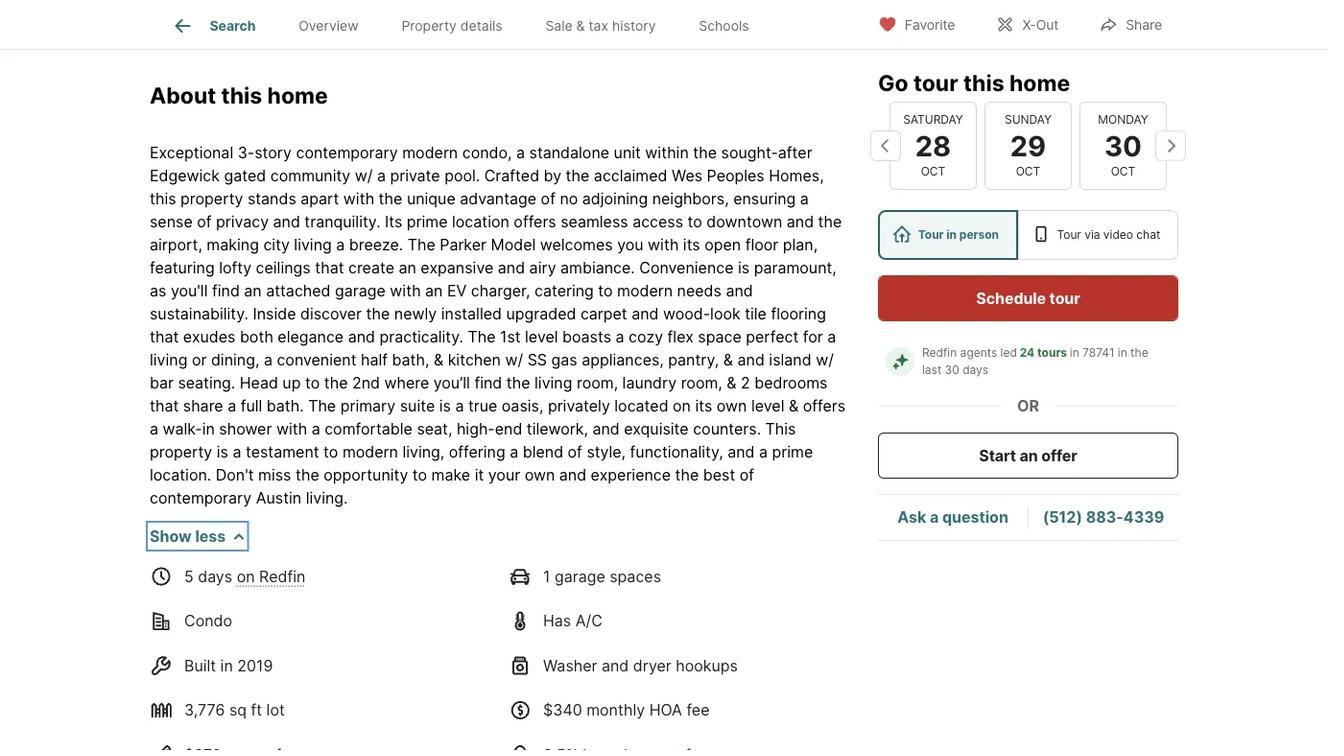 Task type: locate. For each thing, give the bounding box(es) containing it.
redfin
[[923, 346, 957, 360], [259, 568, 306, 587]]

883-
[[1087, 508, 1124, 527]]

home up "story"
[[267, 83, 328, 110]]

tour left via
[[1058, 228, 1082, 242]]

0 horizontal spatial living
[[150, 351, 188, 370]]

None button
[[890, 102, 977, 190], [985, 102, 1072, 190], [1080, 102, 1168, 190], [890, 102, 977, 190], [985, 102, 1072, 190], [1080, 102, 1168, 190]]

0 horizontal spatial tour
[[919, 228, 944, 242]]

0 vertical spatial tour
[[914, 69, 959, 96]]

downtown
[[707, 213, 783, 231]]

1 horizontal spatial this
[[221, 83, 262, 110]]

0 vertical spatial on
[[673, 397, 691, 416]]

in right built
[[220, 657, 233, 676]]

1 tour from the left
[[919, 228, 944, 242]]

redfin down 'austin'
[[259, 568, 306, 587]]

1 horizontal spatial tour
[[1058, 228, 1082, 242]]

sale & tax history tab
[[524, 3, 678, 49]]

this down x-out button
[[964, 69, 1005, 96]]

home
[[1010, 69, 1071, 96], [267, 83, 328, 110]]

is up don't
[[217, 443, 228, 462]]

making
[[207, 236, 259, 254]]

0 vertical spatial garage
[[335, 282, 386, 300]]

property up 'location.'
[[150, 443, 212, 462]]

1 horizontal spatial redfin
[[923, 346, 957, 360]]

oct inside saturday 28 oct
[[921, 165, 946, 179]]

the right the bath.
[[308, 397, 336, 416]]

0 vertical spatial property
[[181, 190, 243, 208]]

& inside sale & tax history tab
[[577, 18, 585, 34]]

unique
[[407, 190, 456, 208]]

1 vertical spatial prime
[[772, 443, 814, 462]]

1 vertical spatial garage
[[555, 568, 606, 587]]

0 vertical spatial prime
[[407, 213, 448, 231]]

offers up the model
[[514, 213, 557, 231]]

oct inside monday 30 oct
[[1112, 165, 1136, 179]]

0 horizontal spatial home
[[267, 83, 328, 110]]

2 vertical spatial is
[[217, 443, 228, 462]]

1 vertical spatial offers
[[803, 397, 846, 416]]

home up sunday
[[1010, 69, 1071, 96]]

property down edgewick
[[181, 190, 243, 208]]

prime down this
[[772, 443, 814, 462]]

in the last 30 days
[[923, 346, 1152, 377]]

inside
[[253, 305, 296, 323]]

list box
[[879, 210, 1179, 260]]

0 vertical spatial own
[[717, 397, 747, 416]]

the left newly
[[366, 305, 390, 323]]

video
[[1104, 228, 1134, 242]]

own
[[717, 397, 747, 416], [525, 466, 555, 485]]

oct for 30
[[1112, 165, 1136, 179]]

parker
[[440, 236, 487, 254]]

a
[[517, 143, 525, 162], [377, 166, 386, 185], [801, 190, 809, 208], [336, 236, 345, 254], [616, 328, 625, 347], [828, 328, 837, 347], [264, 351, 273, 370], [228, 397, 236, 416], [455, 397, 464, 416], [150, 420, 158, 439], [312, 420, 320, 439], [233, 443, 241, 462], [510, 443, 519, 462], [760, 443, 768, 462], [930, 508, 939, 527]]

experience
[[591, 466, 671, 485]]

within
[[646, 143, 689, 162]]

oct for 29
[[1017, 165, 1041, 179]]

neighbors,
[[653, 190, 729, 208]]

1 horizontal spatial prime
[[772, 443, 814, 462]]

and up city
[[273, 213, 300, 231]]

overview tab
[[277, 3, 380, 49]]

about
[[150, 83, 216, 110]]

oct down monday
[[1112, 165, 1136, 179]]

primary
[[341, 397, 396, 416]]

room, up privately
[[577, 374, 618, 393]]

1 horizontal spatial days
[[963, 363, 989, 377]]

0 horizontal spatial level
[[525, 328, 558, 347]]

2 vertical spatial the
[[308, 397, 336, 416]]

true
[[468, 397, 498, 416]]

0 horizontal spatial this
[[150, 190, 176, 208]]

living
[[294, 236, 332, 254], [150, 351, 188, 370], [535, 374, 573, 393]]

3 oct from the left
[[1112, 165, 1136, 179]]

days down agents
[[963, 363, 989, 377]]

cozy
[[629, 328, 664, 347]]

1 horizontal spatial level
[[752, 397, 785, 416]]

pool.
[[445, 166, 480, 185]]

go tour this home
[[879, 69, 1071, 96]]

of right best
[[740, 466, 755, 485]]

the
[[693, 143, 717, 162], [566, 166, 590, 185], [379, 190, 403, 208], [819, 213, 842, 231], [366, 305, 390, 323], [1131, 346, 1149, 360], [324, 374, 348, 393], [507, 374, 531, 393], [296, 466, 319, 485], [676, 466, 699, 485]]

2 vertical spatial modern
[[343, 443, 398, 462]]

installed
[[441, 305, 502, 323]]

with up newly
[[390, 282, 421, 300]]

0 vertical spatial modern
[[402, 143, 458, 162]]

you'll
[[171, 282, 208, 300]]

2 oct from the left
[[1017, 165, 1041, 179]]

on up the exquisite
[[673, 397, 691, 416]]

0 horizontal spatial w/
[[355, 166, 373, 185]]

where
[[384, 374, 429, 393]]

modern up cozy
[[617, 282, 673, 300]]

in down share
[[202, 420, 215, 439]]

0 horizontal spatial garage
[[335, 282, 386, 300]]

& up "you'll"
[[434, 351, 444, 370]]

favorite
[[905, 17, 956, 33]]

4339
[[1124, 508, 1165, 527]]

the left parker on the top of page
[[408, 236, 436, 254]]

2 vertical spatial living
[[535, 374, 573, 393]]

this up 3-
[[221, 83, 262, 110]]

redfin agents led 24 tours in 78741
[[923, 346, 1115, 360]]

room, down pantry,
[[681, 374, 723, 393]]

redfin up the last
[[923, 346, 957, 360]]

1 horizontal spatial own
[[717, 397, 747, 416]]

0 horizontal spatial tour
[[914, 69, 959, 96]]

counters.
[[693, 420, 761, 439]]

kitchen
[[448, 351, 501, 370]]

high-
[[457, 420, 495, 439]]

as
[[150, 282, 166, 300]]

1 horizontal spatial the
[[408, 236, 436, 254]]

days right 5
[[198, 568, 232, 587]]

tab list containing search
[[150, 0, 786, 49]]

1 horizontal spatial 30
[[1105, 129, 1143, 163]]

own up counters.
[[717, 397, 747, 416]]

its up convenience
[[683, 236, 701, 254]]

full
[[241, 397, 262, 416]]

1 vertical spatial own
[[525, 466, 555, 485]]

0 vertical spatial living
[[294, 236, 332, 254]]

spaces
[[610, 568, 662, 587]]

prime down 'unique'
[[407, 213, 448, 231]]

room,
[[577, 374, 618, 393], [681, 374, 723, 393]]

2 horizontal spatial modern
[[617, 282, 673, 300]]

3,776
[[184, 702, 225, 720]]

the up oasis,
[[507, 374, 531, 393]]

exceptional
[[150, 143, 233, 162]]

(512) 883-4339
[[1043, 508, 1165, 527]]

is down the floor
[[738, 259, 750, 277]]

modern up private
[[402, 143, 458, 162]]

ask a question link
[[898, 508, 1009, 527]]

x-out button
[[980, 4, 1076, 44]]

1 vertical spatial modern
[[617, 282, 673, 300]]

0 horizontal spatial redfin
[[259, 568, 306, 587]]

0 horizontal spatial the
[[308, 397, 336, 416]]

garage inside "exceptional 3-story contemporary modern condo, a standalone unit within the sought-after edgewick gated community w/ a private pool. crafted by the acclaimed wes peoples homes, this property stands apart with the unique advantage of no adjoining neighbors, ensuring a sense of privacy and tranquility. its prime location offers seamless access to downtown and the airport, making city living a breeze. the parker model welcomes you with its open floor plan, featuring lofty ceilings that create an expansive and airy ambiance. convenience is paramount, as you'll find an attached garage with an ev charger, catering to modern needs and sustainability. inside discover the newly installed upgraded carpet and wood-look tile flooring that exudes both elegance and practicality. the 1st level boasts a cozy flex space perfect for a living or dining, a convenient half bath, &  kitchen w/ ss gas appliances, pantry, &  and island w/ bar seating. head up to the 2nd where you'll find the living room, laundry room, &  2 bedrooms that share a full bath. the primary suite is a true oasis, privately located on its own level  &  offers a walk-in shower with a comfortable seat, high-end tilework, and exquisite counters. this property is a testament to modern living, offering a blend of style, functionality, and a prime location. don't miss the opportunity to make it your own and experience the best of contemporary austin living."
[[335, 282, 386, 300]]

0 horizontal spatial contemporary
[[150, 489, 252, 508]]

offers down bedrooms at right
[[803, 397, 846, 416]]

the down convenient
[[324, 374, 348, 393]]

1 horizontal spatial tour
[[1050, 289, 1081, 308]]

share button
[[1083, 4, 1179, 44]]

1 vertical spatial on
[[237, 568, 255, 587]]

city
[[263, 236, 290, 254]]

perfect
[[746, 328, 799, 347]]

0 horizontal spatial oct
[[921, 165, 946, 179]]

find up "true"
[[475, 374, 502, 393]]

living right city
[[294, 236, 332, 254]]

is down "you'll"
[[439, 397, 451, 416]]

own down blend at the bottom left
[[525, 466, 555, 485]]

0 horizontal spatial room,
[[577, 374, 618, 393]]

0 vertical spatial days
[[963, 363, 989, 377]]

this up sense
[[150, 190, 176, 208]]

garage
[[335, 282, 386, 300], [555, 568, 606, 587]]

the right 78741
[[1131, 346, 1149, 360]]

opportunity
[[324, 466, 408, 485]]

start
[[980, 446, 1017, 465]]

2 vertical spatial that
[[150, 397, 179, 416]]

tour left person
[[919, 228, 944, 242]]

tour inside "button"
[[1050, 289, 1081, 308]]

its up counters.
[[696, 397, 713, 416]]

0 vertical spatial 30
[[1105, 129, 1143, 163]]

days inside in the last 30 days
[[963, 363, 989, 377]]

built in 2019
[[184, 657, 273, 676]]

1 vertical spatial the
[[468, 328, 496, 347]]

x-
[[1023, 17, 1037, 33]]

an left ev
[[425, 282, 443, 300]]

on right 5
[[237, 568, 255, 587]]

living up bar
[[150, 351, 188, 370]]

0 vertical spatial offers
[[514, 213, 557, 231]]

modern down comfortable
[[343, 443, 398, 462]]

1 vertical spatial living
[[150, 351, 188, 370]]

austin
[[256, 489, 302, 508]]

28
[[916, 129, 952, 163]]

1 horizontal spatial offers
[[803, 397, 846, 416]]

1 horizontal spatial garage
[[555, 568, 606, 587]]

0 vertical spatial level
[[525, 328, 558, 347]]

1 oct from the left
[[921, 165, 946, 179]]

oct inside sunday 29 oct
[[1017, 165, 1041, 179]]

exquisite
[[624, 420, 689, 439]]

tour for schedule
[[1050, 289, 1081, 308]]

0 vertical spatial is
[[738, 259, 750, 277]]

2 horizontal spatial oct
[[1112, 165, 1136, 179]]

oct
[[921, 165, 946, 179], [1017, 165, 1041, 179], [1112, 165, 1136, 179]]

with down access
[[648, 236, 679, 254]]

hoa
[[650, 702, 683, 720]]

1 vertical spatial tour
[[1050, 289, 1081, 308]]

1 horizontal spatial living
[[294, 236, 332, 254]]

1 vertical spatial level
[[752, 397, 785, 416]]

oct down "29"
[[1017, 165, 1041, 179]]

tour
[[914, 69, 959, 96], [1050, 289, 1081, 308]]

1 vertical spatial is
[[439, 397, 451, 416]]

1 horizontal spatial on
[[673, 397, 691, 416]]

a left full
[[228, 397, 236, 416]]

built
[[184, 657, 216, 676]]

tour in person option
[[879, 210, 1018, 260]]

1 vertical spatial redfin
[[259, 568, 306, 587]]

an inside button
[[1020, 446, 1039, 465]]

w/ up the 'tranquility.' in the left of the page
[[355, 166, 373, 185]]

breeze.
[[349, 236, 403, 254]]

garage right 1
[[555, 568, 606, 587]]

featuring
[[150, 259, 215, 277]]

previous image
[[871, 130, 902, 161]]

w/ left ss
[[505, 351, 523, 370]]

1 vertical spatial 30
[[945, 363, 960, 377]]

airy
[[530, 259, 556, 277]]

homes,
[[769, 166, 824, 185]]

property
[[402, 18, 457, 34]]

a down end
[[510, 443, 519, 462]]

2 horizontal spatial the
[[468, 328, 496, 347]]

with up the 'tranquility.' in the left of the page
[[344, 190, 375, 208]]

in inside in the last 30 days
[[1118, 346, 1128, 360]]

& left tax
[[577, 18, 585, 34]]

a left private
[[377, 166, 386, 185]]

0 horizontal spatial find
[[212, 282, 240, 300]]

1 horizontal spatial find
[[475, 374, 502, 393]]

that down bar
[[150, 397, 179, 416]]

the up wes
[[693, 143, 717, 162]]

1 horizontal spatial contemporary
[[296, 143, 398, 162]]

0 horizontal spatial is
[[217, 443, 228, 462]]

you
[[618, 236, 644, 254]]

tour inside option
[[919, 228, 944, 242]]

0 horizontal spatial 30
[[945, 363, 960, 377]]

schedule tour button
[[879, 276, 1179, 322]]

level down upgraded
[[525, 328, 558, 347]]

contemporary up community
[[296, 143, 398, 162]]

30 right the last
[[945, 363, 960, 377]]

washer and dryer hookups
[[543, 657, 738, 676]]

2 horizontal spatial w/
[[816, 351, 834, 370]]

1 horizontal spatial oct
[[1017, 165, 1041, 179]]

level
[[525, 328, 558, 347], [752, 397, 785, 416]]

seamless
[[561, 213, 629, 231]]

the up kitchen
[[468, 328, 496, 347]]

adjoining
[[583, 190, 648, 208]]

30
[[1105, 129, 1143, 163], [945, 363, 960, 377]]

oct down 28
[[921, 165, 946, 179]]

best
[[704, 466, 736, 485]]

3-
[[238, 143, 255, 162]]

overview
[[299, 18, 359, 34]]

upgraded
[[506, 305, 576, 323]]

monthly
[[587, 702, 645, 720]]

that down sustainability.
[[150, 328, 179, 347]]

level up this
[[752, 397, 785, 416]]

&
[[577, 18, 585, 34], [434, 351, 444, 370], [724, 351, 734, 370], [727, 374, 737, 393], [789, 397, 799, 416]]

and up 2
[[738, 351, 765, 370]]

and up plan,
[[787, 213, 814, 231]]

an left offer at the right bottom of the page
[[1020, 446, 1039, 465]]

after
[[778, 143, 813, 162]]

tour inside "option"
[[1058, 228, 1082, 242]]

1 horizontal spatial room,
[[681, 374, 723, 393]]

in right 78741
[[1118, 346, 1128, 360]]

in
[[947, 228, 957, 242], [1070, 346, 1080, 360], [1118, 346, 1128, 360], [202, 420, 215, 439], [220, 657, 233, 676]]

tab list
[[150, 0, 786, 49]]

2 tour from the left
[[1058, 228, 1082, 242]]

on inside "exceptional 3-story contemporary modern condo, a standalone unit within the sought-after edgewick gated community w/ a private pool. crafted by the acclaimed wes peoples homes, this property stands apart with the unique advantage of no adjoining neighbors, ensuring a sense of privacy and tranquility. its prime location offers seamless access to downtown and the airport, making city living a breeze. the parker model welcomes you with its open floor plan, featuring lofty ceilings that create an expansive and airy ambiance. convenience is paramount, as you'll find an attached garage with an ev charger, catering to modern needs and sustainability. inside discover the newly installed upgraded carpet and wood-look tile flooring that exudes both elegance and practicality. the 1st level boasts a cozy flex space perfect for a living or dining, a convenient half bath, &  kitchen w/ ss gas appliances, pantry, &  and island w/ bar seating. head up to the 2nd where you'll find the living room, laundry room, &  2 bedrooms that share a full bath. the primary suite is a true oasis, privately located on its own level  &  offers a walk-in shower with a comfortable seat, high-end tilework, and exquisite counters. this property is a testament to modern living, offering a blend of style, functionality, and a prime location. don't miss the opportunity to make it your own and experience the best of contemporary austin living."
[[673, 397, 691, 416]]

to up 'carpet'
[[598, 282, 613, 300]]

0 horizontal spatial days
[[198, 568, 232, 587]]

ambiance.
[[561, 259, 635, 277]]

sense
[[150, 213, 193, 231]]

1 horizontal spatial w/
[[505, 351, 523, 370]]

1 horizontal spatial home
[[1010, 69, 1071, 96]]

tour right schedule
[[1050, 289, 1081, 308]]

contemporary down 'location.'
[[150, 489, 252, 508]]

tour up saturday
[[914, 69, 959, 96]]

an
[[399, 259, 417, 277], [244, 282, 262, 300], [425, 282, 443, 300], [1020, 446, 1039, 465]]

share
[[183, 397, 223, 416]]

exudes
[[183, 328, 236, 347]]

tour via video chat
[[1058, 228, 1161, 242]]



Task type: describe. For each thing, give the bounding box(es) containing it.
it
[[475, 466, 484, 485]]

make
[[432, 466, 471, 485]]

monday
[[1099, 113, 1149, 126]]

$340 monthly hoa fee
[[543, 702, 710, 720]]

elegance
[[278, 328, 344, 347]]

list box containing tour in person
[[879, 210, 1179, 260]]

an down lofty at top
[[244, 282, 262, 300]]

tour for go
[[914, 69, 959, 96]]

acclaimed
[[594, 166, 668, 185]]

your
[[488, 466, 521, 485]]

a right for
[[828, 328, 837, 347]]

and down the model
[[498, 259, 525, 277]]

1 room, from the left
[[577, 374, 618, 393]]

of left the "no"
[[541, 190, 556, 208]]

30 inside monday 30 oct
[[1105, 129, 1143, 163]]

via
[[1085, 228, 1101, 242]]

2 horizontal spatial is
[[738, 259, 750, 277]]

no
[[560, 190, 578, 208]]

0 horizontal spatial own
[[525, 466, 555, 485]]

charger,
[[471, 282, 530, 300]]

this inside "exceptional 3-story contemporary modern condo, a standalone unit within the sought-after edgewick gated community w/ a private pool. crafted by the acclaimed wes peoples homes, this property stands apart with the unique advantage of no adjoining neighbors, ensuring a sense of privacy and tranquility. its prime location offers seamless access to downtown and the airport, making city living a breeze. the parker model welcomes you with its open floor plan, featuring lofty ceilings that create an expansive and airy ambiance. convenience is paramount, as you'll find an attached garage with an ev charger, catering to modern needs and sustainability. inside discover the newly installed upgraded carpet and wood-look tile flooring that exudes both elegance and practicality. the 1st level boasts a cozy flex space perfect for a living or dining, a convenient half bath, &  kitchen w/ ss gas appliances, pantry, &  and island w/ bar seating. head up to the 2nd where you'll find the living room, laundry room, &  2 bedrooms that share a full bath. the primary suite is a true oasis, privately located on its own level  &  offers a walk-in shower with a comfortable seat, high-end tilework, and exquisite counters. this property is a testament to modern living, offering a blend of style, functionality, and a prime location. don't miss the opportunity to make it your own and experience the best of contemporary austin living."
[[150, 190, 176, 208]]

and up style,
[[593, 420, 620, 439]]

edgewick
[[150, 166, 220, 185]]

head
[[240, 374, 278, 393]]

details
[[461, 18, 503, 34]]

lot
[[267, 702, 285, 720]]

living.
[[306, 489, 348, 508]]

the down functionality,
[[676, 466, 699, 485]]

1 vertical spatial days
[[198, 568, 232, 587]]

to up opportunity
[[324, 443, 338, 462]]

and up half
[[348, 328, 375, 347]]

0 vertical spatial its
[[683, 236, 701, 254]]

with down the bath.
[[276, 420, 307, 439]]

schools tab
[[678, 3, 771, 49]]

expansive
[[421, 259, 494, 277]]

property details tab
[[380, 3, 524, 49]]

of right sense
[[197, 213, 212, 231]]

the inside in the last 30 days
[[1131, 346, 1149, 360]]

ask
[[898, 508, 927, 527]]

person
[[960, 228, 1000, 242]]

show less
[[150, 527, 226, 546]]

dryer
[[633, 657, 672, 676]]

privacy
[[216, 213, 269, 231]]

and left dryer
[[602, 657, 629, 676]]

you'll
[[434, 374, 470, 393]]

in right tours
[[1070, 346, 1080, 360]]

a down this
[[760, 443, 768, 462]]

the down the standalone
[[566, 166, 590, 185]]

a down homes,
[[801, 190, 809, 208]]

0 vertical spatial find
[[212, 282, 240, 300]]

and up look
[[726, 282, 753, 300]]

a right ask
[[930, 508, 939, 527]]

in inside option
[[947, 228, 957, 242]]

a up "head"
[[264, 351, 273, 370]]

less
[[195, 527, 226, 546]]

1 horizontal spatial is
[[439, 397, 451, 416]]

sale & tax history
[[546, 18, 656, 34]]

1 vertical spatial find
[[475, 374, 502, 393]]

schedule
[[977, 289, 1047, 308]]

2 horizontal spatial this
[[964, 69, 1005, 96]]

a left walk-
[[150, 420, 158, 439]]

testament
[[246, 443, 319, 462]]

dining,
[[211, 351, 260, 370]]

an right create
[[399, 259, 417, 277]]

a up don't
[[233, 443, 241, 462]]

and down blend at the bottom left
[[560, 466, 587, 485]]

pantry,
[[669, 351, 719, 370]]

start an offer button
[[879, 433, 1179, 479]]

tour for tour via video chat
[[1058, 228, 1082, 242]]

bedrooms
[[755, 374, 828, 393]]

private
[[390, 166, 440, 185]]

ss
[[528, 351, 547, 370]]

newly
[[394, 305, 437, 323]]

5
[[184, 568, 194, 587]]

to down neighbors,
[[688, 213, 703, 231]]

seat,
[[417, 420, 453, 439]]

0 vertical spatial the
[[408, 236, 436, 254]]

0 horizontal spatial on
[[237, 568, 255, 587]]

ask a question
[[898, 508, 1009, 527]]

advantage
[[460, 190, 537, 208]]

2 room, from the left
[[681, 374, 723, 393]]

community
[[271, 166, 351, 185]]

to down the living,
[[413, 466, 427, 485]]

1 vertical spatial its
[[696, 397, 713, 416]]

2019
[[237, 657, 273, 676]]

bath.
[[267, 397, 304, 416]]

2
[[741, 374, 751, 393]]

a down the 'tranquility.' in the left of the page
[[336, 236, 345, 254]]

5 days on redfin
[[184, 568, 306, 587]]

shower
[[219, 420, 272, 439]]

1 vertical spatial contemporary
[[150, 489, 252, 508]]

discover
[[300, 305, 362, 323]]

& down bedrooms at right
[[789, 397, 799, 416]]

0 horizontal spatial modern
[[343, 443, 398, 462]]

monday 30 oct
[[1099, 113, 1149, 179]]

the up its
[[379, 190, 403, 208]]

oct for 28
[[921, 165, 946, 179]]

a up the crafted
[[517, 143, 525, 162]]

0 horizontal spatial prime
[[407, 213, 448, 231]]

or
[[192, 351, 207, 370]]

1
[[543, 568, 551, 587]]

0 vertical spatial redfin
[[923, 346, 957, 360]]

for
[[803, 328, 824, 347]]

and up cozy
[[632, 305, 659, 323]]

next image
[[1156, 130, 1187, 161]]

oasis,
[[502, 397, 544, 416]]

don't
[[216, 466, 254, 485]]

2 horizontal spatial living
[[535, 374, 573, 393]]

1 vertical spatial that
[[150, 328, 179, 347]]

1 horizontal spatial modern
[[402, 143, 458, 162]]

0 horizontal spatial offers
[[514, 213, 557, 231]]

& down space
[[724, 351, 734, 370]]

tour in person
[[919, 228, 1000, 242]]

offering
[[449, 443, 506, 462]]

last
[[923, 363, 942, 377]]

condo
[[184, 612, 232, 631]]

gated
[[224, 166, 266, 185]]

practicality.
[[380, 328, 464, 347]]

saturday
[[904, 113, 964, 126]]

0 vertical spatial that
[[315, 259, 344, 277]]

comfortable
[[325, 420, 413, 439]]

show
[[150, 527, 192, 546]]

search link
[[171, 14, 256, 37]]

living,
[[403, 443, 445, 462]]

3,776 sq ft lot
[[184, 702, 285, 720]]

30 inside in the last 30 days
[[945, 363, 960, 377]]

out
[[1037, 17, 1059, 33]]

$340
[[543, 702, 582, 720]]

suite
[[400, 397, 435, 416]]

flooring
[[771, 305, 827, 323]]

a left "true"
[[455, 397, 464, 416]]

sunday
[[1005, 113, 1052, 126]]

exceptional 3-story contemporary modern condo, a standalone unit within the sought-after edgewick gated community w/ a private pool. crafted by the acclaimed wes peoples homes, this property stands apart with the unique advantage of no adjoining neighbors, ensuring a sense of privacy and tranquility. its prime location offers seamless access to downtown and the airport, making city living a breeze. the parker model welcomes you with its open floor plan, featuring lofty ceilings that create an expansive and airy ambiance. convenience is paramount, as you'll find an attached garage with an ev charger, catering to modern needs and sustainability. inside discover the newly installed upgraded carpet and wood-look tile flooring that exudes both elegance and practicality. the 1st level boasts a cozy flex space perfect for a living or dining, a convenient half bath, &  kitchen w/ ss gas appliances, pantry, &  and island w/ bar seating. head up to the 2nd where you'll find the living room, laundry room, &  2 bedrooms that share a full bath. the primary suite is a true oasis, privately located on its own level  &  offers a walk-in shower with a comfortable seat, high-end tilework, and exquisite counters. this property is a testament to modern living, offering a blend of style, functionality, and a prime location. don't miss the opportunity to make it your own and experience the best of contemporary austin living.
[[150, 143, 846, 508]]

convenience
[[640, 259, 734, 277]]

(512)
[[1043, 508, 1083, 527]]

schedule tour
[[977, 289, 1081, 308]]

& left 2
[[727, 374, 737, 393]]

look
[[711, 305, 741, 323]]

up
[[283, 374, 301, 393]]

history
[[613, 18, 656, 34]]

attached
[[266, 282, 331, 300]]

to right up
[[305, 374, 320, 393]]

0 vertical spatial contemporary
[[296, 143, 398, 162]]

a up the "testament"
[[312, 420, 320, 439]]

functionality,
[[630, 443, 724, 462]]

1st
[[500, 328, 521, 347]]

tour via video chat option
[[1018, 210, 1179, 260]]

1 vertical spatial property
[[150, 443, 212, 462]]

sustainability.
[[150, 305, 249, 323]]

convenient
[[277, 351, 357, 370]]

washer
[[543, 657, 598, 676]]

a up 'appliances,'
[[616, 328, 625, 347]]

the up living.
[[296, 466, 319, 485]]

and down counters.
[[728, 443, 755, 462]]

in inside "exceptional 3-story contemporary modern condo, a standalone unit within the sought-after edgewick gated community w/ a private pool. crafted by the acclaimed wes peoples homes, this property stands apart with the unique advantage of no adjoining neighbors, ensuring a sense of privacy and tranquility. its prime location offers seamless access to downtown and the airport, making city living a breeze. the parker model welcomes you with its open floor plan, featuring lofty ceilings that create an expansive and airy ambiance. convenience is paramount, as you'll find an attached garage with an ev charger, catering to modern needs and sustainability. inside discover the newly installed upgraded carpet and wood-look tile flooring that exudes both elegance and practicality. the 1st level boasts a cozy flex space perfect for a living or dining, a convenient half bath, &  kitchen w/ ss gas appliances, pantry, &  and island w/ bar seating. head up to the 2nd where you'll find the living room, laundry room, &  2 bedrooms that share a full bath. the primary suite is a true oasis, privately located on its own level  &  offers a walk-in shower with a comfortable seat, high-end tilework, and exquisite counters. this property is a testament to modern living, offering a blend of style, functionality, and a prime location. don't miss the opportunity to make it your own and experience the best of contemporary austin living."
[[202, 420, 215, 439]]

of down the tilework,
[[568, 443, 583, 462]]

flex
[[668, 328, 694, 347]]

schools
[[699, 18, 750, 34]]

offer
[[1042, 446, 1078, 465]]

the down homes,
[[819, 213, 842, 231]]

laundry
[[623, 374, 677, 393]]

tour for tour in person
[[919, 228, 944, 242]]



Task type: vqa. For each thing, say whether or not it's contained in the screenshot.


